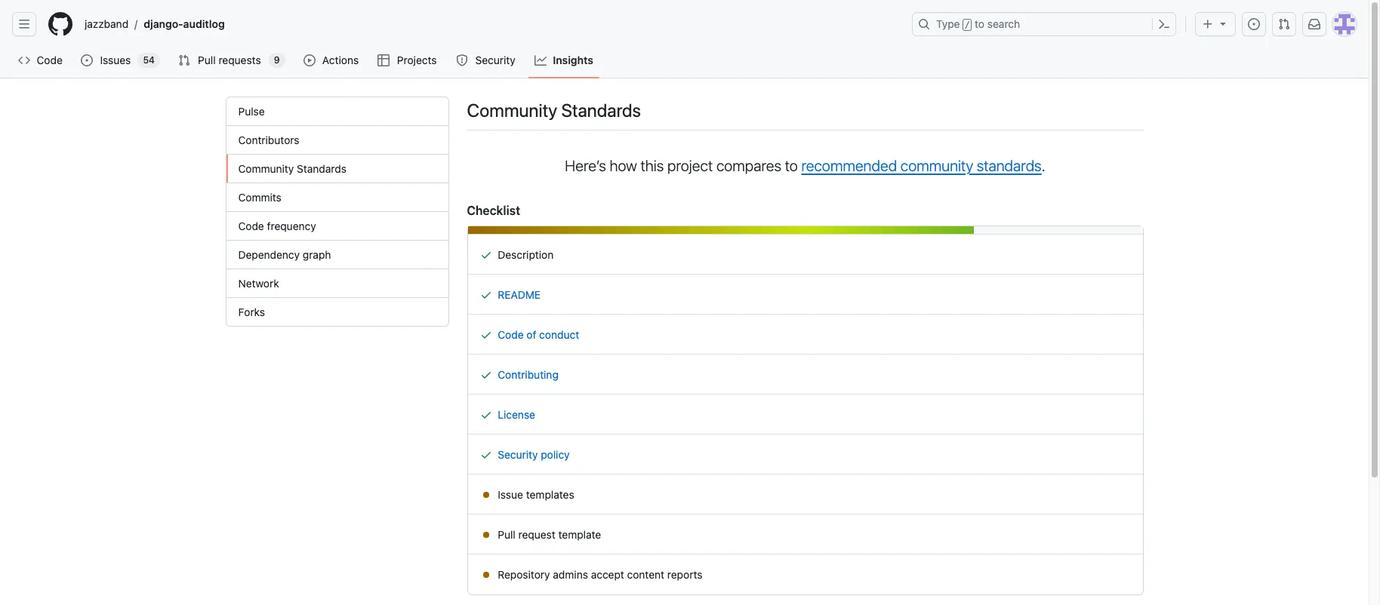 Task type: describe. For each thing, give the bounding box(es) containing it.
added image for contributing
[[480, 369, 492, 381]]

projects
[[397, 54, 437, 66]]

insights
[[553, 54, 593, 66]]

code of conduct link
[[498, 328, 579, 341]]

graph image
[[535, 54, 547, 66]]

security for security policy
[[498, 449, 538, 461]]

here's how this project compares to recommended community standards .
[[565, 157, 1046, 174]]

recommended community standards link
[[801, 157, 1042, 174]]

standards
[[977, 157, 1042, 174]]

security policy
[[498, 449, 570, 461]]

type
[[936, 17, 960, 30]]

community inside community standards link
[[238, 162, 294, 175]]

git pull request image
[[1278, 18, 1290, 30]]

content
[[627, 569, 665, 581]]

frequency
[[267, 220, 316, 233]]

network link
[[226, 270, 448, 298]]

code of conduct
[[498, 328, 579, 341]]

readme
[[498, 288, 541, 301]]

contributors link
[[226, 126, 448, 155]]

added image
[[480, 289, 492, 301]]

templates
[[526, 489, 574, 501]]

code image
[[18, 54, 30, 66]]

dependency graph
[[238, 248, 331, 261]]

1 horizontal spatial community standards
[[467, 100, 641, 121]]

contributing
[[498, 368, 559, 381]]

git pull request image
[[178, 54, 190, 66]]

0 vertical spatial community
[[467, 100, 557, 121]]

insights link
[[529, 49, 599, 72]]

pull request template
[[495, 529, 601, 541]]

issue opened image for git pull request icon
[[81, 54, 93, 66]]

not added yet image
[[480, 529, 492, 541]]

pulse link
[[226, 97, 448, 126]]

homepage image
[[48, 12, 72, 36]]

description
[[495, 248, 554, 261]]

of
[[527, 328, 536, 341]]

/ for type
[[965, 20, 970, 30]]

actions
[[322, 54, 359, 66]]

added image for security policy
[[480, 449, 492, 461]]

1 horizontal spatial standards
[[561, 100, 641, 121]]

code for code frequency
[[238, 220, 264, 233]]

django-auditlog link
[[138, 12, 231, 36]]

project
[[667, 157, 713, 174]]

forks link
[[226, 298, 448, 326]]

community standards link
[[226, 155, 448, 183]]

issue opened image for git pull request image
[[1248, 18, 1260, 30]]

9
[[274, 54, 280, 66]]

dependency graph link
[[226, 241, 448, 270]]

1 added image from the top
[[480, 249, 492, 261]]

security for security
[[475, 54, 516, 66]]

/ for jazzband
[[135, 18, 138, 31]]

conduct
[[539, 328, 579, 341]]

graph
[[303, 248, 331, 261]]

repository admins accept content reports
[[495, 569, 703, 581]]

forks
[[238, 306, 265, 319]]

54
[[143, 54, 155, 66]]

license link
[[498, 409, 535, 421]]

recommended
[[801, 157, 897, 174]]

plus image
[[1202, 18, 1214, 30]]

admins
[[553, 569, 588, 581]]

jazzband link
[[79, 12, 135, 36]]

code frequency
[[238, 220, 316, 233]]

license
[[498, 409, 535, 421]]

policy
[[541, 449, 570, 461]]

issue templates
[[495, 489, 574, 501]]

requests
[[219, 54, 261, 66]]

0 horizontal spatial to
[[785, 157, 798, 174]]

table image
[[378, 54, 390, 66]]

community standards inside insights element
[[238, 162, 347, 175]]

request
[[518, 529, 556, 541]]

pulse
[[238, 105, 265, 118]]

dependency
[[238, 248, 300, 261]]



Task type: locate. For each thing, give the bounding box(es) containing it.
1 not added yet image from the top
[[480, 489, 492, 501]]

to left 'search'
[[975, 17, 985, 30]]

how
[[610, 157, 637, 174]]

standards inside insights element
[[297, 162, 347, 175]]

2 not added yet image from the top
[[480, 569, 492, 581]]

/ right type
[[965, 20, 970, 30]]

1 horizontal spatial /
[[965, 20, 970, 30]]

pull for pull requests
[[198, 54, 216, 66]]

0 vertical spatial issue opened image
[[1248, 18, 1260, 30]]

1 horizontal spatial issue opened image
[[1248, 18, 1260, 30]]

security link
[[450, 49, 523, 72]]

code for code
[[37, 54, 63, 66]]

2 added image from the top
[[480, 329, 492, 341]]

network
[[238, 277, 279, 290]]

pull for pull request template
[[498, 529, 516, 541]]

security inside security link
[[475, 54, 516, 66]]

1 vertical spatial community
[[238, 162, 294, 175]]

reports
[[667, 569, 703, 581]]

1 vertical spatial to
[[785, 157, 798, 174]]

1 horizontal spatial community
[[467, 100, 557, 121]]

insights element
[[225, 97, 449, 327]]

5 added image from the top
[[480, 449, 492, 461]]

shield image
[[456, 54, 468, 66]]

1 vertical spatial not added yet image
[[480, 569, 492, 581]]

code for code of conduct
[[498, 328, 524, 341]]

type / to search
[[936, 17, 1020, 30]]

0 horizontal spatial community standards
[[238, 162, 347, 175]]

command palette image
[[1158, 18, 1170, 30]]

added image for license
[[480, 409, 492, 421]]

list
[[79, 12, 903, 36]]

0 horizontal spatial code
[[37, 54, 63, 66]]

community
[[901, 157, 973, 174]]

not added yet image
[[480, 489, 492, 501], [480, 569, 492, 581]]

community down contributors
[[238, 162, 294, 175]]

1 vertical spatial pull
[[498, 529, 516, 541]]

contributors
[[238, 134, 299, 146]]

added image down added image
[[480, 329, 492, 341]]

compares
[[716, 157, 782, 174]]

search
[[988, 17, 1020, 30]]

not added yet image left "repository"
[[480, 569, 492, 581]]

1 vertical spatial standards
[[297, 162, 347, 175]]

added image left description
[[480, 249, 492, 261]]

template
[[558, 529, 601, 541]]

community standards down contributors
[[238, 162, 347, 175]]

2 vertical spatial code
[[498, 328, 524, 341]]

not added yet image left issue
[[480, 489, 492, 501]]

jazzband / django-auditlog
[[85, 17, 225, 31]]

triangle down image
[[1217, 17, 1229, 29]]

0 horizontal spatial community
[[238, 162, 294, 175]]

/ left django-
[[135, 18, 138, 31]]

here's
[[565, 157, 606, 174]]

checklist
[[467, 204, 520, 217]]

0 horizontal spatial /
[[135, 18, 138, 31]]

issues
[[100, 54, 131, 66]]

issue opened image left the issues
[[81, 54, 93, 66]]

standards
[[561, 100, 641, 121], [297, 162, 347, 175]]

0 vertical spatial pull
[[198, 54, 216, 66]]

pull
[[198, 54, 216, 66], [498, 529, 516, 541]]

security right shield image
[[475, 54, 516, 66]]

1 horizontal spatial to
[[975, 17, 985, 30]]

security left policy
[[498, 449, 538, 461]]

1 horizontal spatial pull
[[498, 529, 516, 541]]

1 vertical spatial security
[[498, 449, 538, 461]]

0 vertical spatial not added yet image
[[480, 489, 492, 501]]

4 added image from the top
[[480, 409, 492, 421]]

1 vertical spatial code
[[238, 220, 264, 233]]

0 vertical spatial code
[[37, 54, 63, 66]]

1 vertical spatial community standards
[[238, 162, 347, 175]]

not added yet image for repository admins accept content reports
[[480, 569, 492, 581]]

list containing jazzband
[[79, 12, 903, 36]]

0 vertical spatial community standards
[[467, 100, 641, 121]]

pull requests
[[198, 54, 261, 66]]

0 horizontal spatial standards
[[297, 162, 347, 175]]

auditlog
[[183, 17, 225, 30]]

added image
[[480, 249, 492, 261], [480, 329, 492, 341], [480, 369, 492, 381], [480, 409, 492, 421], [480, 449, 492, 461]]

security policy link
[[498, 449, 570, 461]]

0 horizontal spatial pull
[[198, 54, 216, 66]]

code inside insights element
[[238, 220, 264, 233]]

1 vertical spatial issue opened image
[[81, 54, 93, 66]]

3 added image from the top
[[480, 369, 492, 381]]

play image
[[303, 54, 315, 66]]

code down commits
[[238, 220, 264, 233]]

commits
[[238, 191, 282, 204]]

notifications image
[[1309, 18, 1321, 30]]

to right compares
[[785, 157, 798, 174]]

0 vertical spatial standards
[[561, 100, 641, 121]]

pull right not added yet image
[[498, 529, 516, 541]]

to
[[975, 17, 985, 30], [785, 157, 798, 174]]

/
[[135, 18, 138, 31], [965, 20, 970, 30]]

issue opened image left git pull request image
[[1248, 18, 1260, 30]]

added image left contributing
[[480, 369, 492, 381]]

django-
[[144, 17, 183, 30]]

standards down insights
[[561, 100, 641, 121]]

community down security link in the top left of the page
[[467, 100, 557, 121]]

2 horizontal spatial code
[[498, 328, 524, 341]]

0 vertical spatial to
[[975, 17, 985, 30]]

repository
[[498, 569, 550, 581]]

/ inside jazzband / django-auditlog
[[135, 18, 138, 31]]

community standards
[[467, 100, 641, 121], [238, 162, 347, 175]]

security
[[475, 54, 516, 66], [498, 449, 538, 461]]

issue opened image
[[1248, 18, 1260, 30], [81, 54, 93, 66]]

code left the of
[[498, 328, 524, 341]]

0 vertical spatial security
[[475, 54, 516, 66]]

jazzband
[[85, 17, 128, 30]]

readme link
[[498, 288, 541, 301]]

standards down contributors link
[[297, 162, 347, 175]]

code right code image
[[37, 54, 63, 66]]

.
[[1042, 157, 1046, 174]]

community
[[467, 100, 557, 121], [238, 162, 294, 175]]

added image left the security policy
[[480, 449, 492, 461]]

code
[[37, 54, 63, 66], [238, 220, 264, 233], [498, 328, 524, 341]]

not added yet image for issue templates
[[480, 489, 492, 501]]

added image left license on the bottom left of the page
[[480, 409, 492, 421]]

this
[[641, 157, 664, 174]]

community standards down insights link
[[467, 100, 641, 121]]

commits link
[[226, 183, 448, 212]]

code link
[[12, 49, 69, 72]]

/ inside type / to search
[[965, 20, 970, 30]]

0 horizontal spatial issue opened image
[[81, 54, 93, 66]]

pull right git pull request icon
[[198, 54, 216, 66]]

projects link
[[372, 49, 444, 72]]

1 horizontal spatial code
[[238, 220, 264, 233]]

accept
[[591, 569, 624, 581]]

contributing link
[[498, 368, 559, 381]]

code frequency link
[[226, 212, 448, 241]]

issue
[[498, 489, 523, 501]]

added image for code of conduct
[[480, 329, 492, 341]]

actions link
[[297, 49, 366, 72]]



Task type: vqa. For each thing, say whether or not it's contained in the screenshot.
jazzband / django-auditlog
yes



